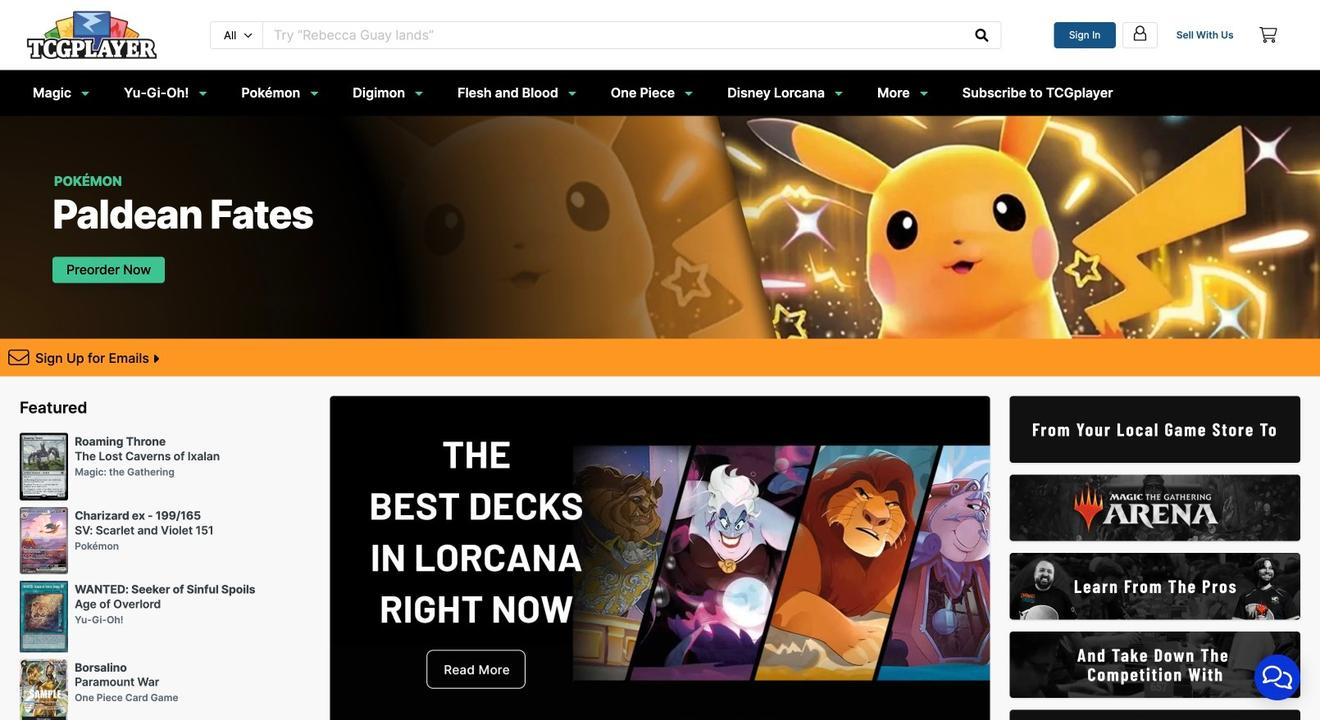 Task type: describe. For each thing, give the bounding box(es) containing it.
3 edge season 2 image from the top
[[1010, 554, 1300, 620]]

envelope image
[[8, 347, 29, 368]]

user icon image
[[1131, 24, 1149, 42]]

2 edge season 2 image from the top
[[1010, 475, 1300, 542]]

borsalino image
[[20, 659, 68, 721]]

4 edge season 2 image from the top
[[1010, 632, 1300, 699]]

roaming throne image
[[20, 433, 68, 501]]

caret right image
[[153, 353, 159, 366]]



Task type: vqa. For each thing, say whether or not it's contained in the screenshot.
envelope icon
yes



Task type: locate. For each thing, give the bounding box(es) containing it.
1 edge season 2 image from the top
[[1010, 397, 1300, 463]]

edge season 2 image
[[1010, 397, 1300, 463], [1010, 475, 1300, 542], [1010, 554, 1300, 620], [1010, 632, 1300, 699]]

view your shopping cart image
[[1260, 27, 1277, 43]]

wanted: seeker of sinful spoils image
[[20, 581, 68, 653]]

None text field
[[263, 22, 964, 48]]

tcgplayer.com image
[[26, 10, 157, 60]]

the best decks in the disney lorcana card game right now image
[[330, 397, 990, 721]]

application
[[1235, 635, 1320, 721]]

charizard ex - 199/165 image
[[20, 507, 68, 575]]

submit your search image
[[975, 29, 988, 42]]



